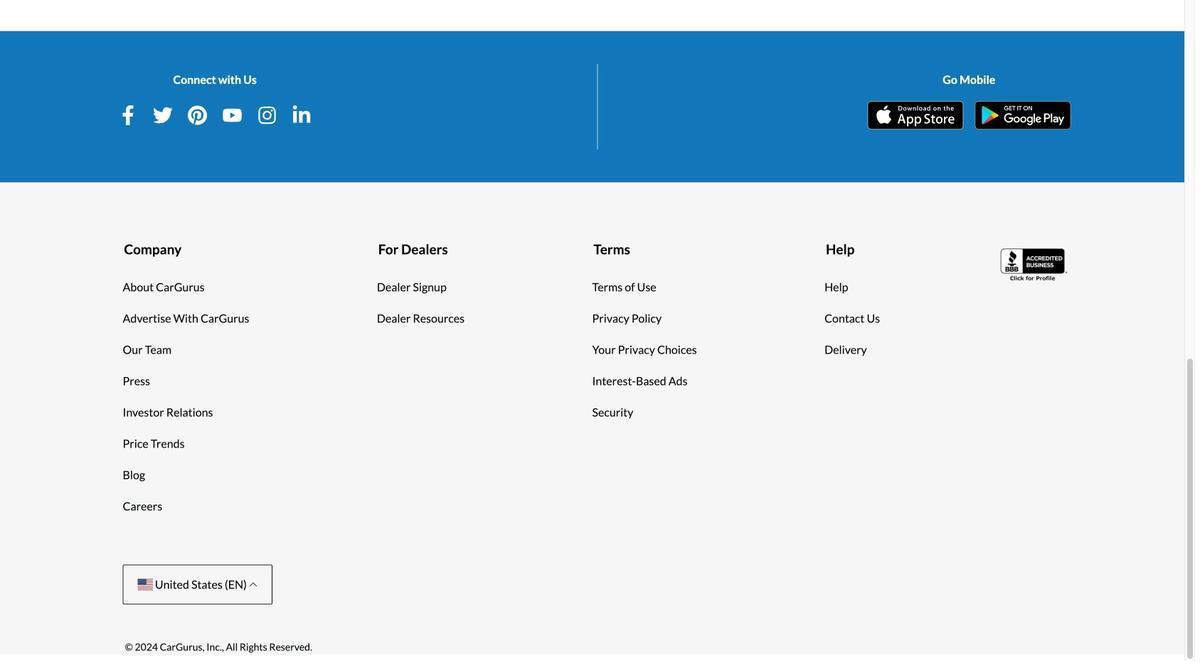 Task type: locate. For each thing, give the bounding box(es) containing it.
us image
[[138, 579, 153, 591]]

youtube image
[[222, 105, 242, 125]]

get it on google play image
[[975, 101, 1072, 130]]



Task type: vqa. For each thing, say whether or not it's contained in the screenshot.
get it on google play image
yes



Task type: describe. For each thing, give the bounding box(es) containing it.
instagram image
[[257, 105, 277, 125]]

twitter image
[[153, 105, 173, 125]]

download on the app store image
[[868, 101, 964, 130]]

facebook image
[[118, 105, 138, 125]]

pinterest image
[[188, 105, 208, 125]]

click for the bbb business review of this auto listing service in cambridge ma image
[[1001, 247, 1070, 283]]

linkedin image
[[292, 105, 312, 125]]



